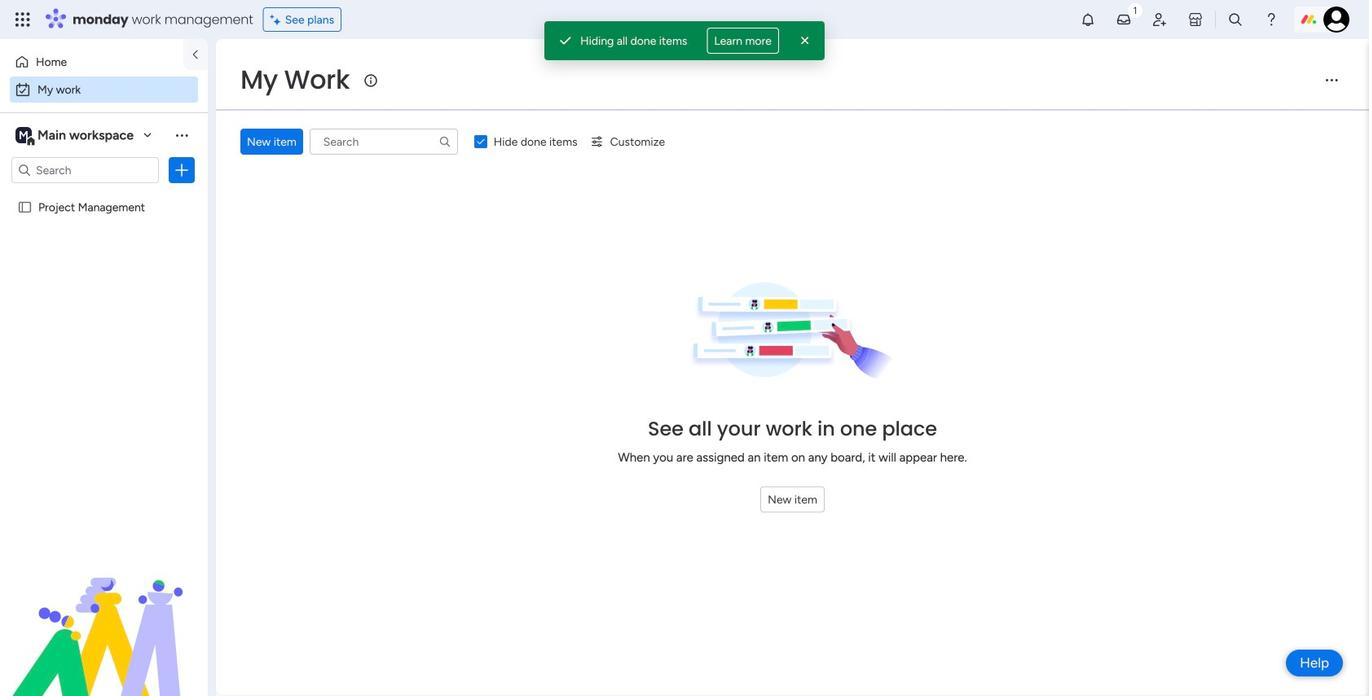 Task type: describe. For each thing, give the bounding box(es) containing it.
gary orlando image
[[1324, 7, 1350, 33]]

1 image
[[1128, 1, 1143, 19]]

invite members image
[[1152, 11, 1168, 28]]

lottie animation element
[[0, 532, 208, 697]]

lottie animation image
[[0, 532, 208, 697]]

search everything image
[[1227, 11, 1244, 28]]

close image
[[797, 33, 813, 49]]

search image
[[438, 135, 451, 148]]

menu image
[[1324, 72, 1340, 88]]

workspace selection element
[[15, 126, 136, 147]]

monday marketplace image
[[1187, 11, 1204, 28]]

workspace image
[[15, 126, 32, 144]]

public board image
[[17, 200, 33, 215]]



Task type: locate. For each thing, give the bounding box(es) containing it.
update feed image
[[1116, 11, 1132, 28]]

welcome to my work feature image image
[[690, 283, 896, 382]]

alert
[[545, 21, 825, 60]]

notifications image
[[1080, 11, 1096, 28]]

see plans image
[[270, 10, 285, 29]]

workspace options image
[[174, 127, 190, 143]]

select product image
[[15, 11, 31, 28]]

0 vertical spatial option
[[10, 49, 174, 75]]

option
[[10, 49, 174, 75], [10, 77, 198, 103], [0, 193, 208, 196]]

1 vertical spatial option
[[10, 77, 198, 103]]

2 vertical spatial option
[[0, 193, 208, 196]]

help image
[[1263, 11, 1280, 28]]

options image
[[174, 162, 190, 178]]

list box
[[0, 190, 208, 441]]

Search in workspace field
[[34, 161, 136, 180]]

None search field
[[310, 129, 458, 155]]

Filter dashboard by text search field
[[310, 129, 458, 155]]



Task type: vqa. For each thing, say whether or not it's contained in the screenshot.
left the Workspace Image
no



